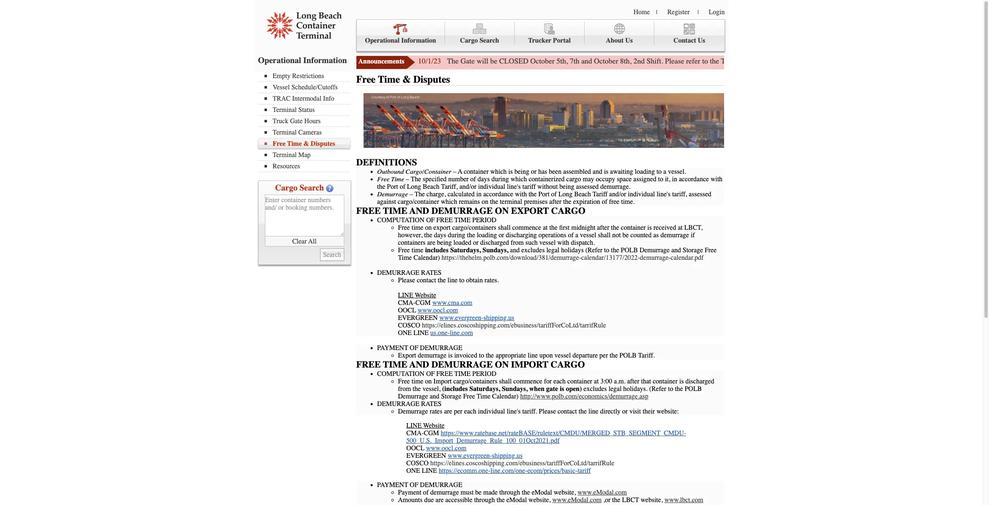 Task type: locate. For each thing, give the bounding box(es) containing it.
beach inside – the specified number of days during which containerized cargo may occupy space assigned to it, in accordance with the port of long beach tariff, and/or individual line's tariff without being assessed demurrage.
[[423, 183, 440, 191]]

container inside free time on export cargo/containers shall commence at the first midnight after the container is received at lbct, however, the days during the loading or discharging operations of a vessel shall not be counted as demurrage if containers are being loaded or discharged from such vessel with dispatch.
[[621, 224, 646, 232]]

with right vessel.
[[711, 176, 723, 183]]

refer
[[687, 56, 701, 66]]

0 vertical spatial demurrage
[[661, 232, 690, 239]]

long
[[407, 183, 421, 191], [559, 191, 573, 198]]

period down remains
[[473, 217, 497, 224]]

line's inside – the specified number of days during which containerized cargo may occupy space assigned to it, in accordance with the port of long beach tariff, and/or individual line's tariff without being assessed demurrage.
[[507, 183, 521, 191]]

search
[[480, 37, 499, 44], [300, 183, 324, 193]]

(refer inside excludes legal holidays. (refer to the polb demurrage and storage free time calendar)
[[650, 385, 667, 393]]

discharging
[[506, 232, 537, 239]]

2 vertical spatial demurrage
[[431, 489, 459, 497]]

1 vertical spatial a
[[576, 232, 579, 239]]

period
[[473, 217, 497, 224], [473, 370, 497, 378]]

the down not
[[611, 247, 620, 254]]

be for october
[[491, 56, 498, 66]]

excludes legal holidays. (refer to the polb demurrage and storage free time calendar)
[[398, 385, 702, 401]]

after left that
[[628, 378, 640, 385]]

and up rates
[[430, 393, 440, 401]]

https://elines.coscoshipping.com/ebusiness/tariffforcoltd/tarrifrule
[[422, 322, 606, 329], [431, 460, 615, 467]]

0 vertical spatial cgm
[[416, 299, 431, 307]]

2 horizontal spatial for
[[877, 56, 886, 66]]

0 vertical spatial payment
[[377, 345, 408, 352]]

being down assembled
[[560, 183, 575, 191]]

1 horizontal spatial at
[[594, 378, 599, 385]]

information up '10/1/23'
[[401, 37, 436, 44]]

1 horizontal spatial us
[[698, 37, 706, 44]]

& inside empty restrictions vessel schedule/cutoffs trac intermodal info terminal status truck gate hours terminal cameras free time & disputes terminal map resources
[[304, 140, 309, 148]]

time inside payment of demurrage export demurrage is invoiced to the appropriate line upon vessel departure per the polb tariff. free time and demurrage on import cargo
[[383, 360, 408, 370]]

on for import
[[425, 378, 432, 385]]

0 horizontal spatial storage
[[441, 393, 462, 401]]

after left not
[[597, 224, 610, 232]]

us for about us
[[626, 37, 633, 44]]

0 vertical spatial on
[[482, 198, 489, 206]]

of inside free time and demurrage on export cargo computation of free time period
[[426, 217, 435, 224]]

from inside free time on export cargo/containers shall commence at the first midnight after the container is received at lbct, however, the days during the loading or discharging operations of a vessel shall not be counted as demurrage if containers are being loaded or discharged from such vessel with dispatch.
[[511, 239, 524, 247]]

a right first
[[576, 232, 579, 239]]

on left "export"
[[495, 206, 509, 217]]

each down (includes
[[464, 408, 477, 416]]

shall inside free time on import cargo/containers shall commence for each container at 3:00 a.m. after that container is discharged from the vessel,
[[499, 378, 512, 385]]

2 on from the top
[[495, 360, 509, 370]]

accordance inside – the charge, calculated in accordance with the port of long beach tariff and/or individual line's tariff, assessed against cargo/container which remains on the terminal premises after the expiration of free time.
[[484, 191, 514, 198]]

1 vertical spatial discharged
[[686, 378, 715, 385]]

1 horizontal spatial long
[[559, 191, 573, 198]]

0 horizontal spatial and/or
[[460, 183, 477, 191]]

individual inside – the specified number of days during which containerized cargo may occupy space assigned to it, in accordance with the port of long beach tariff, and/or individual line's tariff without being assessed demurrage.
[[478, 183, 506, 191]]

in inside – the charge, calculated in accordance with the port of long beach tariff and/or individual line's tariff, assessed against cargo/container which remains on the terminal premises after the expiration of free time.
[[477, 191, 482, 198]]

assessed inside – the specified number of days during which containerized cargo may occupy space assigned to it, in accordance with the port of long beach tariff, and/or individual line's tariff without being assessed demurrage.
[[576, 183, 599, 191]]

and/or inside – the specified number of days during which containerized cargo may occupy space assigned to it, in accordance with the port of long beach tariff, and/or individual line's tariff without being assessed demurrage.
[[460, 183, 477, 191]]

1 horizontal spatial discharged
[[686, 378, 715, 385]]

a.m.
[[614, 378, 626, 385]]

in
[[672, 176, 678, 183], [477, 191, 482, 198]]

www.oocl.com link up us.one-
[[418, 307, 458, 314]]

and right assembled
[[593, 168, 603, 176]]

after inside free time on export cargo/containers shall commence at the first midnight after the container is received at lbct, however, the days during the loading or discharging operations of a vessel shall not be counted as demurrage if containers are being loaded or discharged from such vessel with dispatch.
[[597, 224, 610, 232]]

loading inside definitions​ outbound cargo/container – a container which is being or has been assembled and is awaiting loading to a vessel.
[[635, 168, 655, 176]]

1 vertical spatial cargo/containers
[[454, 378, 498, 385]]

with inside – the charge, calculated in accordance with the port of long beach tariff and/or individual line's tariff, assessed against cargo/container which remains on the terminal premises after the expiration of free time.
[[515, 191, 527, 198]]

0 horizontal spatial &
[[304, 140, 309, 148]]

loading inside free time on export cargo/containers shall commence at the first midnight after the container is received at lbct, however, the days during the loading or discharging operations of a vessel shall not be counted as demurrage if containers are being loaded or discharged from such vessel with dispatch.
[[477, 232, 497, 239]]

from inside free time on import cargo/containers shall commence for each container at 3:00 a.m. after that container is discharged from the vessel,
[[398, 385, 411, 393]]

gate down status
[[290, 117, 303, 125]]

beach down may
[[575, 191, 591, 198]]

through right must
[[474, 497, 495, 504]]

the
[[447, 56, 459, 66], [411, 176, 421, 183], [415, 191, 425, 198]]

0 horizontal spatial beach
[[423, 183, 440, 191]]

– for specified
[[406, 176, 409, 183]]

with inside – the specified number of days during which containerized cargo may occupy space assigned to it, in accordance with the port of long beach tariff, and/or individual line's tariff without being assessed demurrage.
[[711, 176, 723, 183]]

1 horizontal spatial operational information
[[365, 37, 436, 44]]

gate left web
[[741, 56, 755, 66]]

legal inside excludes legal holidays. (refer to the polb demurrage and storage free time calendar)
[[609, 385, 622, 393]]

at left first
[[543, 224, 548, 232]]

demurrage left if
[[661, 232, 690, 239]]

demurrage
[[661, 232, 690, 239], [418, 352, 447, 360], [431, 489, 459, 497]]

after down without
[[550, 198, 562, 206]]

1 vertical spatial gate
[[547, 385, 558, 393]]

the inside free time on import cargo/containers shall commence for each container at 3:00 a.m. after that container is discharged from the vessel,
[[413, 385, 421, 393]]

1 vertical spatial rates
[[421, 401, 442, 408]]

computation down export
[[377, 370, 425, 378]]

0 vertical spatial the
[[447, 56, 459, 66]]

1 vertical spatial and
[[410, 360, 429, 370]]

being inside – the specified number of days during which containerized cargo may occupy space assigned to it, in accordance with the port of long beach tariff, and/or individual line's tariff without being assessed demurrage.
[[560, 183, 575, 191]]

on left export
[[425, 224, 432, 232]]

and/or inside – the charge, calculated in accordance with the port of long beach tariff and/or individual line's tariff, assessed against cargo/container which remains on the terminal premises after the expiration of free time.
[[610, 191, 627, 198]]

www.evergreen- inside 'line website cma-cgm www.cma.com oocl www.oocl.com evergreen www.evergreen-shipping.us cosco https://elines.coscoshipping.com/ebusiness/tariffforcoltd/tarrifrule one line us.one-line.com'
[[440, 314, 484, 322]]

1 vertical spatial terminal
[[273, 129, 297, 136]]

departure
[[573, 352, 598, 360]]

1 demurrage rates from the top
[[377, 269, 442, 277]]

expiration
[[573, 198, 601, 206]]

a left vessel.
[[664, 168, 667, 176]]

of up holidays
[[568, 232, 574, 239]]

2 period from the top
[[473, 370, 497, 378]]

payment of demurrage export demurrage is invoiced to the appropriate line upon vessel departure per the polb tariff. free time and demurrage on import cargo
[[356, 345, 655, 370]]

the for specified
[[411, 176, 421, 183]]

0 horizontal spatial hours
[[305, 117, 321, 125]]

of for computation of free time period
[[426, 370, 435, 378]]

individual down assigned
[[628, 191, 655, 198]]

export
[[434, 224, 451, 232]]

storage inside and excludes legal holidays (refer to the polb demurrage and storage free time calendar)
[[683, 247, 704, 254]]

0 vertical spatial operational
[[365, 37, 400, 44]]

0 vertical spatial https://elines.coscoshipping.com/ebusiness/tariffforcoltd/tarrifrule link
[[422, 322, 606, 329]]

us for contact us
[[698, 37, 706, 44]]

& up terminal map link at the left of page
[[304, 140, 309, 148]]

loading
[[635, 168, 655, 176], [477, 232, 497, 239]]

commence for at
[[513, 224, 542, 232]]

1 us from the left
[[626, 37, 633, 44]]

demurrage down us.one-
[[420, 345, 463, 352]]

1 period from the top
[[473, 217, 497, 224]]

operations
[[539, 232, 567, 239]]

0 horizontal spatial gate
[[290, 117, 303, 125]]

demurrage inside and excludes legal holidays (refer to the polb demurrage and storage free time calendar)
[[640, 247, 670, 254]]

1 vertical spatial accordance
[[484, 191, 514, 198]]

and inside free time and demurrage on export cargo computation of free time period
[[410, 206, 429, 217]]

during
[[492, 176, 509, 183], [448, 232, 466, 239]]

http://www.polb.com/economics/demurrage.asp
[[520, 393, 649, 401]]

calendar) down containers
[[414, 254, 440, 262]]

0 vertical spatial accordance
[[679, 176, 709, 183]]

cma-cgm
[[407, 430, 441, 437]]

on inside – the charge, calculated in accordance with the port of long beach tariff and/or individual line's tariff, assessed against cargo/container which remains on the terminal premises after the expiration of free time.
[[482, 198, 489, 206]]

at
[[543, 224, 548, 232], [678, 224, 683, 232], [594, 378, 599, 385]]

when
[[530, 385, 545, 393]]

which inside – the charge, calculated in accordance with the port of long beach tariff and/or individual line's tariff, assessed against cargo/container which remains on the terminal premises after the expiration of free time.
[[441, 198, 457, 206]]

2 vertical spatial with
[[558, 239, 570, 247]]

for right "page"
[[808, 56, 817, 66]]

1 terminal from the top
[[273, 106, 297, 114]]

cargo/container
[[398, 198, 439, 206]]

through
[[500, 489, 520, 497], [474, 497, 495, 504]]

be right not
[[623, 232, 629, 239]]

being
[[515, 168, 530, 176], [560, 183, 575, 191], [437, 239, 452, 247]]

the inside – the specified number of days during which containerized cargo may occupy space assigned to it, in accordance with the port of long beach tariff, and/or individual line's tariff without being assessed demurrage.
[[377, 183, 386, 191]]

discharged inside free time on export cargo/containers shall commence at the first midnight after the container is received at lbct, however, the days during the loading or discharging operations of a vessel shall not be counted as demurrage if containers are being loaded or discharged from such vessel with dispatch.
[[481, 239, 509, 247]]

1 on from the top
[[495, 206, 509, 217]]

0 horizontal spatial days
[[434, 232, 446, 239]]

2 vertical spatial be
[[476, 489, 482, 497]]

demurrage down calculated
[[432, 206, 493, 217]]

1 horizontal spatial accordance
[[679, 176, 709, 183]]

shipping.us inside 'oocl www.oocl.com evergreen www.evergreen-shipping.us cosco https://elines.coscoshipping.com/ebusiness/tariffforcoltd/tarrifrule one line https://ecomm.one-line.com/one-ecom/prices/basic-tariff'
[[492, 452, 523, 460]]

www.oocl.com up us.one-
[[418, 307, 458, 314]]

line.com/one-
[[491, 467, 528, 475]]

one up payment of demurrage
[[407, 467, 420, 475]]

2 horizontal spatial are
[[444, 408, 452, 416]]

shall for first
[[498, 224, 511, 232]]

www.oocl.com link
[[418, 307, 458, 314], [426, 445, 467, 452]]

1 vertical spatial time
[[412, 247, 424, 254]]

please right tariff.
[[539, 408, 556, 416]]

are down export
[[427, 239, 436, 247]]

time
[[383, 206, 408, 217], [455, 217, 471, 224], [383, 360, 408, 370], [455, 370, 471, 378]]

1 vertical spatial demurrage rates
[[377, 401, 442, 408]]

vessel
[[273, 84, 290, 91]]

www.cma.com
[[433, 299, 473, 307]]

payment for payment of demurrage export demurrage is invoiced to the appropriate line upon vessel departure per the polb tariff. free time and demurrage on import cargo
[[377, 345, 408, 352]]

| right the home link
[[657, 9, 658, 16]]

be inside payment of demurrage must be made through the emodal website, www.emodal.com amounts due are accessible through the emodal website, www.emodal.com ,or the lbct website, www.lbct.com
[[476, 489, 482, 497]]

–
[[453, 168, 457, 176], [406, 176, 409, 183], [410, 191, 413, 198]]

assessed up expiration
[[576, 183, 599, 191]]

operational information inside operational information link
[[365, 37, 436, 44]]

commence inside free time on import cargo/containers shall commence for each container at 3:00 a.m. after that container is discharged from the vessel,
[[514, 378, 543, 385]]

disputes
[[414, 74, 450, 85], [311, 140, 335, 148]]

time up map
[[287, 140, 302, 148]]

1 horizontal spatial for
[[808, 56, 817, 66]]

announcements
[[359, 58, 405, 65]]

computation up however,
[[377, 217, 425, 224]]

shall
[[498, 224, 511, 232], [598, 232, 611, 239], [499, 378, 512, 385]]

vessel
[[580, 232, 597, 239], [540, 239, 556, 247], [555, 352, 571, 360]]

port inside – the specified number of days during which containerized cargo may occupy space assigned to it, in accordance with the port of long beach tariff, and/or individual line's tariff without being assessed demurrage.
[[387, 183, 398, 191]]

being inside free time on export cargo/containers shall commence at the first midnight after the container is received at lbct, however, the days during the loading or discharging operations of a vessel shall not be counted as demurrage if containers are being loaded or discharged from such vessel with dispatch.
[[437, 239, 452, 247]]

tariff,
[[441, 183, 458, 191]]

container right a
[[464, 168, 489, 176]]

0 vertical spatial in
[[672, 176, 678, 183]]

on
[[482, 198, 489, 206], [425, 224, 432, 232], [425, 378, 432, 385]]

shall left not
[[598, 232, 611, 239]]

each inside free time on import cargo/containers shall commence for each container at 3:00 a.m. after that container is discharged from the vessel,
[[554, 378, 566, 385]]

truck inside empty restrictions vessel schedule/cutoffs trac intermodal info terminal status truck gate hours terminal cameras free time & disputes terminal map resources
[[273, 117, 289, 125]]

be inside free time on export cargo/containers shall commence at the first midnight after the container is received at lbct, however, the days during the loading or discharging operations of a vessel shall not be counted as demurrage if containers are being loaded or discharged from such vessel with dispatch.
[[623, 232, 629, 239]]

1 horizontal spatial during
[[492, 176, 509, 183]]

commence for for
[[514, 378, 543, 385]]

2 vertical spatial on
[[425, 378, 432, 385]]

cargo inside free time and demurrage on export cargo computation of free time period
[[552, 206, 586, 217]]

calendar) inside and excludes legal holidays (refer to the polb demurrage and storage free time calendar)
[[414, 254, 440, 262]]

time inside free time on export cargo/containers shall commence at the first midnight after the container is received at lbct, however, the days during the loading or discharging operations of a vessel shall not be counted as demurrage if containers are being loaded or discharged from such vessel with dispatch.
[[412, 224, 424, 232]]

https://elines.coscoshipping.com/ebusiness/tariffforcoltd/tarrifrule link down https://www.ratebase.net/ratebase/ruletext/cmdu/merged_stb_segment_cmdu- 500_u.s._import_demurrage_rule_100_01oct2021.pdf link
[[431, 460, 615, 467]]

free
[[356, 206, 381, 217], [437, 217, 453, 224], [356, 360, 381, 370], [437, 370, 453, 378]]

1 horizontal spatial operational
[[365, 37, 400, 44]]

map
[[299, 151, 311, 159]]

1 vertical spatial contact
[[558, 408, 577, 416]]

of for payment of demurrage export demurrage is invoiced to the appropriate line upon vessel departure per the polb tariff. free time and demurrage on import cargo
[[410, 345, 419, 352]]

2 time from the top
[[412, 247, 424, 254]]

information
[[401, 37, 436, 44], [303, 56, 347, 65]]

is inside free time on import cargo/containers shall commence for each container at 3:00 a.m. after that container is discharged from the vessel,
[[680, 378, 684, 385]]

tariff.
[[639, 352, 655, 360]]

disputes down '10/1/23'
[[414, 74, 450, 85]]

website inside 'line website cma-cgm www.cma.com oocl www.oocl.com evergreen www.evergreen-shipping.us cosco https://elines.coscoshipping.com/ebusiness/tariffforcoltd/tarrifrule one line us.one-line.com'
[[415, 292, 436, 299]]

1 computation from the top
[[377, 217, 425, 224]]

cargo/containers for import
[[454, 378, 498, 385]]

1 time from the top
[[412, 224, 424, 232]]

tariff,
[[673, 191, 688, 198]]

1 vertical spatial disputes
[[311, 140, 335, 148]]

1 horizontal spatial –
[[410, 191, 413, 198]]

demurrage up computation of free time period in the bottom of the page
[[418, 352, 447, 360]]

free down the charge,
[[437, 217, 453, 224]]

2 vertical spatial please
[[539, 408, 556, 416]]

for
[[808, 56, 817, 66], [877, 56, 886, 66], [544, 378, 552, 385]]

demurrage up due
[[420, 482, 463, 489]]

the inside – the specified number of days during which containerized cargo may occupy space assigned to it, in accordance with the port of long beach tariff, and/or individual line's tariff without being assessed demurrage.
[[411, 176, 421, 183]]

www.evergreen- up https://ecomm.one-
[[448, 452, 492, 460]]

containers
[[398, 239, 426, 247]]

evergreen
[[398, 314, 438, 322], [407, 452, 446, 460]]

during up free time includes saturdays, sundays,
[[448, 232, 466, 239]]

0 vertical spatial with
[[711, 176, 723, 183]]

0 horizontal spatial cargo
[[275, 183, 298, 193]]

https://elines.coscoshipping.com/ebusiness/tariffforcoltd/tarrifrule inside 'line website cma-cgm www.cma.com oocl www.oocl.com evergreen www.evergreen-shipping.us cosco https://elines.coscoshipping.com/ebusiness/tariffforcoltd/tarrifrule one line us.one-line.com'
[[422, 322, 606, 329]]

2 us from the left
[[698, 37, 706, 44]]

it,
[[665, 176, 671, 183]]

www.oocl.com inside 'oocl www.oocl.com evergreen www.evergreen-shipping.us cosco https://elines.coscoshipping.com/ebusiness/tariffforcoltd/tarrifrule one line https://ecomm.one-line.com/one-ecom/prices/basic-tariff'
[[426, 445, 467, 452]]

cargo
[[460, 37, 478, 44], [275, 183, 298, 193]]

7th
[[570, 56, 580, 66]]

1 vertical spatial loading
[[477, 232, 497, 239]]

0 vertical spatial discharged
[[481, 239, 509, 247]]

line website
[[407, 422, 445, 430]]

of up vessel,
[[426, 370, 435, 378]]

1 vertical spatial please
[[398, 277, 415, 284]]

truck right refer
[[721, 56, 739, 66]]

evergreen down cma-cgm
[[407, 452, 446, 460]]

of down outbound
[[400, 183, 406, 191]]

contact us link
[[655, 22, 725, 45]]

1 horizontal spatial storage
[[683, 247, 704, 254]]

login
[[709, 8, 725, 16]]

0 horizontal spatial through
[[474, 497, 495, 504]]

in right 'it,'
[[672, 176, 678, 183]]

calendar)
[[414, 254, 440, 262], [492, 393, 519, 401]]

line
[[398, 292, 413, 299], [414, 329, 429, 337], [407, 422, 422, 430], [422, 467, 437, 475]]

shall for container
[[499, 378, 512, 385]]

and inside excludes legal holidays. (refer to the polb demurrage and storage free time calendar)
[[430, 393, 440, 401]]

days up includes
[[434, 232, 446, 239]]

each left open) on the right of the page
[[554, 378, 566, 385]]

demurrage.
[[601, 183, 631, 191]]

the up "a.m."
[[610, 352, 618, 360]]

are inside free time on export cargo/containers shall commence at the first midnight after the container is received at lbct, however, the days during the loading or discharging operations of a vessel shall not be counted as demurrage if containers are being loaded or discharged from such vessel with dispatch.
[[427, 239, 436, 247]]

0 horizontal spatial tariff
[[523, 183, 536, 191]]

and down discharging
[[510, 247, 520, 254]]

the left the charge,
[[415, 191, 425, 198]]

cosco up payment of demurrage
[[407, 460, 429, 467]]

0 horizontal spatial truck
[[273, 117, 289, 125]]

free right vessel,
[[463, 393, 475, 401]]

loaded
[[454, 239, 472, 247]]

0 vertical spatial cargo/containers
[[452, 224, 497, 232]]

the left first
[[550, 224, 558, 232]]

counted
[[631, 232, 652, 239]]

0 horizontal spatial |
[[657, 9, 658, 16]]

1 payment from the top
[[377, 345, 408, 352]]

1 horizontal spatial menu bar
[[356, 19, 725, 51]]

with
[[711, 176, 723, 183], [515, 191, 527, 198], [558, 239, 570, 247]]

days inside free time on export cargo/containers shall commence at the first midnight after the container is received at lbct, however, the days during the loading or discharging operations of a vessel shall not be counted as demurrage if containers are being loaded or discharged from such vessel with dispatch.
[[434, 232, 446, 239]]

during up terminal
[[492, 176, 509, 183]]

being left "has"
[[515, 168, 530, 176]]

https://www.ratebase.net/ratebase/ruletext/cmdu/merged_stb_segment_cmdu- 500_u.s._import_demurrage_rule_100_01oct2021.pdf
[[407, 430, 687, 445]]

2 vertical spatial the
[[415, 191, 425, 198]]

| left login
[[698, 9, 699, 16]]

1 and from the top
[[410, 206, 429, 217]]

free down export
[[398, 378, 410, 385]]

of for payment of demurrage
[[410, 482, 419, 489]]

0 vertical spatial during
[[492, 176, 509, 183]]

1 vertical spatial operational
[[258, 56, 301, 65]]

3 time from the top
[[412, 378, 424, 385]]

0 vertical spatial search
[[480, 37, 499, 44]]

cargo search up "will"
[[460, 37, 499, 44]]

about
[[606, 37, 624, 44]]

individual up terminal
[[478, 183, 506, 191]]

rates
[[421, 269, 442, 277], [421, 401, 442, 408]]

1 horizontal spatial are
[[436, 497, 444, 504]]

1 vertical spatial from
[[398, 385, 411, 393]]

https://elines.coscoshipping.com/ebusiness/tariffforcoltd/tarrifrule up appropriate
[[422, 322, 606, 329]]

2 demurrage rates from the top
[[377, 401, 442, 408]]

1 vertical spatial on
[[425, 224, 432, 232]]

1 vertical spatial cma-
[[407, 430, 424, 437]]

free time
[[377, 176, 404, 183]]

from left vessel,
[[398, 385, 411, 393]]

1 horizontal spatial disputes
[[414, 74, 450, 85]]

1 horizontal spatial after
[[597, 224, 610, 232]]

0 vertical spatial cargo
[[460, 37, 478, 44]]

october
[[531, 56, 555, 66], [594, 56, 619, 66]]

the right '10/1/23'
[[447, 56, 459, 66]]

menu bar
[[356, 19, 725, 51], [258, 71, 354, 172]]

the for gate
[[447, 56, 459, 66]]

1 horizontal spatial which
[[491, 168, 507, 176]]

None submit
[[320, 249, 344, 261]]

0 vertical spatial cosco
[[398, 322, 421, 329]]

and/or down space
[[610, 191, 627, 198]]

oocl inside 'oocl www.oocl.com evergreen www.evergreen-shipping.us cosco https://elines.coscoshipping.com/ebusiness/tariffforcoltd/tarrifrule one line https://ecomm.one-line.com/one-ecom/prices/basic-tariff'
[[407, 445, 425, 452]]

being inside definitions​ outbound cargo/container – a container which is being or has been assembled and is awaiting loading to a vessel.
[[515, 168, 530, 176]]

accordance inside – the specified number of days during which containerized cargo may occupy space assigned to it, in accordance with the port of long beach tariff, and/or individual line's tariff without being assessed demurrage.
[[679, 176, 709, 183]]

0 vertical spatial please
[[665, 56, 685, 66]]

payment inside payment of demurrage export demurrage is invoiced to the appropriate line upon vessel departure per the polb tariff. free time and demurrage on import cargo
[[377, 345, 408, 352]]

is up terminal
[[509, 168, 513, 176]]

1 vertical spatial period
[[473, 370, 497, 378]]

the up against
[[377, 183, 386, 191]]

cgm left www.cma.com link
[[416, 299, 431, 307]]

1 vertical spatial search
[[300, 183, 324, 193]]

cargo inside payment of demurrage export demurrage is invoiced to the appropriate line upon vessel departure per the polb tariff. free time and demurrage on import cargo
[[551, 360, 585, 370]]

are right rates
[[444, 408, 452, 416]]

on up (includes saturdays, sundays, when gate is open)
[[495, 360, 509, 370]]

individual
[[478, 183, 506, 191], [628, 191, 655, 198], [478, 408, 505, 416]]

menu bar containing empty restrictions
[[258, 71, 354, 172]]

legal
[[547, 247, 560, 254], [609, 385, 622, 393]]

1 vertical spatial in
[[477, 191, 482, 198]]

2 horizontal spatial being
[[560, 183, 575, 191]]

https://elines.coscoshipping.com/ebusiness/tariffforcoltd/tarrifrule inside 'oocl www.oocl.com evergreen www.evergreen-shipping.us cosco https://elines.coscoshipping.com/ebusiness/tariffforcoltd/tarrifrule one line https://ecomm.one-line.com/one-ecom/prices/basic-tariff'
[[431, 460, 615, 467]]

0 horizontal spatial legal
[[547, 247, 560, 254]]

1 horizontal spatial truck
[[721, 56, 739, 66]]

2 and from the top
[[410, 360, 429, 370]]

2 payment from the top
[[377, 482, 408, 489]]

of inside free time on export cargo/containers shall commence at the first midnight after the container is received at lbct, however, the days during the loading or discharging operations of a vessel shall not be counted as demurrage if containers are being loaded or discharged from such vessel with dispatch.
[[568, 232, 574, 239]]

0 vertical spatial www.evergreen-
[[440, 314, 484, 322]]

or inside definitions​ outbound cargo/container – a container which is being or has been assembled and is awaiting loading to a vessel.
[[531, 168, 537, 176]]

1 vertical spatial payment
[[377, 482, 408, 489]]

1 vertical spatial operational information
[[258, 56, 347, 65]]

cosco inside 'oocl www.oocl.com evergreen www.evergreen-shipping.us cosco https://elines.coscoshipping.com/ebusiness/tariffforcoltd/tarrifrule one line https://ecomm.one-line.com/one-ecom/prices/basic-tariff'
[[407, 460, 429, 467]]

is inside payment of demurrage export demurrage is invoiced to the appropriate line upon vessel departure per the polb tariff. free time and demurrage on import cargo
[[448, 352, 453, 360]]

one
[[398, 329, 412, 337], [407, 467, 420, 475]]

commence inside free time on export cargo/containers shall commence at the first midnight after the container is received at lbct, however, the days during the loading or discharging operations of a vessel shall not be counted as demurrage if containers are being loaded or discharged from such vessel with dispatch.
[[513, 224, 542, 232]]

terminal cameras link
[[264, 129, 350, 136]]

payment
[[398, 489, 422, 497]]

0 vertical spatial (refer
[[586, 247, 603, 254]]

on inside free time on import cargo/containers shall commence for each container at 3:00 a.m. after that container is discharged from the vessel,
[[425, 378, 432, 385]]

terminal
[[273, 106, 297, 114], [273, 129, 297, 136], [273, 151, 297, 159]]

with down first
[[558, 239, 570, 247]]

of up computation of free time period in the bottom of the page
[[410, 345, 419, 352]]

0 vertical spatial are
[[427, 239, 436, 247]]

0 horizontal spatial line
[[448, 277, 458, 284]]

excludes right open) on the right of the page
[[584, 385, 607, 393]]

1 vertical spatial after
[[597, 224, 610, 232]]

demurrage up "line website"
[[377, 401, 420, 408]]

0 vertical spatial be
[[491, 56, 498, 66]]

0 horizontal spatial (refer
[[586, 247, 603, 254]]

the inside – the charge, calculated in accordance with the port of long beach tariff and/or individual line's tariff, assessed against cargo/container which remains on the terminal premises after the expiration of free time.
[[415, 191, 425, 198]]

5th,
[[557, 56, 568, 66]]

please down containers
[[398, 277, 415, 284]]

– the specified number of days during which containerized cargo may occupy space assigned to it, in accordance with the port of long beach tariff, and/or individual line's tariff without being assessed demurrage.
[[377, 176, 723, 191]]

operational information up empty restrictions link
[[258, 56, 347, 65]]

after inside – the charge, calculated in accordance with the port of long beach tariff and/or individual line's tariff, assessed against cargo/container which remains on the terminal premises after the expiration of free time.
[[550, 198, 562, 206]]

0 vertical spatial calendar)
[[414, 254, 440, 262]]

trac intermodal info link
[[264, 95, 350, 102]]

0 horizontal spatial in
[[477, 191, 482, 198]]

– left a
[[453, 168, 457, 176]]

and down the charge,
[[410, 206, 429, 217]]

cargo search
[[460, 37, 499, 44], [275, 183, 324, 193]]

time
[[378, 74, 400, 85], [287, 140, 302, 148], [391, 176, 404, 183], [398, 254, 412, 262], [477, 393, 491, 401]]

free
[[356, 74, 376, 85], [273, 140, 286, 148], [377, 176, 390, 183], [398, 224, 410, 232], [398, 247, 410, 254], [705, 247, 717, 254], [398, 378, 410, 385], [463, 393, 475, 401]]

www.emodal.com
[[578, 489, 627, 497], [553, 497, 602, 504]]

1 vertical spatial with
[[515, 191, 527, 198]]

menu bar containing operational information
[[356, 19, 725, 51]]

of inside payment of demurrage export demurrage is invoiced to the appropriate line upon vessel departure per the polb tariff. free time and demurrage on import cargo
[[410, 345, 419, 352]]

0 vertical spatial saturdays,
[[450, 247, 481, 254]]

cgm
[[416, 299, 431, 307], [424, 430, 439, 437]]

on inside free time on export cargo/containers shall commence at the first midnight after the container is received at lbct, however, the days during the loading or discharging operations of a vessel shall not be counted as demurrage if containers are being loaded or discharged from such vessel with dispatch.
[[425, 224, 432, 232]]

being down export
[[437, 239, 452, 247]]

of inside payment of demurrage must be made through the emodal website, www.emodal.com amounts due are accessible through the emodal website, www.emodal.com ,or the lbct website, www.lbct.com
[[423, 489, 429, 497]]

and up vessel,
[[410, 360, 429, 370]]

0 horizontal spatial october
[[531, 56, 555, 66]]

rates down includes
[[421, 269, 442, 277]]

legal inside and excludes legal holidays (refer to the polb demurrage and storage free time calendar)
[[547, 247, 560, 254]]

register
[[668, 8, 690, 16]]

vessel right upon
[[555, 352, 571, 360]]

2 rates from the top
[[421, 401, 442, 408]]



Task type: describe. For each thing, give the bounding box(es) containing it.
free time on export cargo/containers shall commence at the first midnight after the container is received at lbct, however, the days during the loading or discharging operations of a vessel shall not be counted as demurrage if containers are being loaded or discharged from such vessel with dispatch.
[[398, 224, 703, 247]]

details
[[855, 56, 875, 66]]

time down announcements
[[378, 74, 400, 85]]

vessel inside payment of demurrage export demurrage is invoiced to the appropriate line upon vessel departure per the polb tariff. free time and demurrage on import cargo
[[555, 352, 571, 360]]

made
[[484, 489, 498, 497]]

website for line website cma-cgm www.cma.com oocl www.oocl.com evergreen www.evergreen-shipping.us cosco https://elines.coscoshipping.com/ebusiness/tariffforcoltd/tarrifrule one line us.one-line.com
[[415, 292, 436, 299]]

resources
[[273, 163, 300, 170]]

time down definitions​
[[391, 176, 404, 183]]

vessel schedule/cutoffs link
[[264, 84, 350, 91]]

terminal map link
[[264, 151, 350, 159]]

of right number
[[471, 176, 476, 183]]

the up www.cma.com
[[438, 277, 446, 284]]

due
[[424, 497, 434, 504]]

a inside free time on export cargo/containers shall commence at the first midnight after the container is received at lbct, however, the days during the loading or discharging operations of a vessel shall not be counted as demurrage if containers are being loaded or discharged from such vessel with dispatch.
[[576, 232, 579, 239]]

be for www.emodal.com
[[476, 489, 482, 497]]

https://ecomm.one-line.com/one-ecom/prices/basic-tariff link
[[439, 467, 591, 475]]

container inside definitions​ outbound cargo/container – a container which is being or has been assembled and is awaiting loading to a vessel.
[[464, 168, 489, 176]]

on inside free time and demurrage on export cargo computation of free time period
[[495, 206, 509, 217]]

0 vertical spatial sundays,
[[483, 247, 509, 254]]

terminal
[[500, 198, 522, 206]]

discharged inside free time on import cargo/containers shall commence for each container at 3:00 a.m. after that container is discharged from the vessel,
[[686, 378, 715, 385]]

long inside – the specified number of days during which containerized cargo may occupy space assigned to it, in accordance with the port of long beach tariff, and/or individual line's tariff without being assessed demurrage.
[[407, 183, 421, 191]]

container up http://www.polb.com/economics/demurrage.asp
[[568, 378, 593, 385]]

during inside free time on export cargo/containers shall commence at the first midnight after the container is received at lbct, however, the days during the loading or discharging operations of a vessel shall not be counted as demurrage if containers are being loaded or discharged from such vessel with dispatch.
[[448, 232, 466, 239]]

www.lbct.com
[[665, 497, 704, 504]]

port inside – the charge, calculated in accordance with the port of long beach tariff and/or individual line's tariff, assessed against cargo/container which remains on the terminal premises after the expiration of free time.
[[539, 191, 550, 198]]

is left awaiting
[[604, 168, 609, 176]]

rates
[[430, 408, 443, 416]]

1 vertical spatial cargo search
[[275, 183, 324, 193]]

time.
[[621, 198, 635, 206]]

2 horizontal spatial at
[[678, 224, 683, 232]]

1 october from the left
[[531, 56, 555, 66]]

1 vertical spatial each
[[464, 408, 477, 416]]

line.com
[[450, 329, 473, 337]]

computation inside free time and demurrage on export cargo computation of free time period
[[377, 217, 425, 224]]

one inside 'oocl www.oocl.com evergreen www.evergreen-shipping.us cosco https://elines.coscoshipping.com/ebusiness/tariffforcoltd/tarrifrule one line https://ecomm.one-line.com/one-ecom/prices/basic-tariff'
[[407, 467, 420, 475]]

1 vertical spatial information
[[303, 56, 347, 65]]

or left visit
[[623, 408, 628, 416]]

free inside payment of demurrage export demurrage is invoiced to the appropriate line upon vessel departure per the polb tariff. free time and demurrage on import cargo
[[356, 360, 381, 370]]

lbct,
[[685, 224, 703, 232]]

free down however,
[[398, 247, 410, 254]]

0 vertical spatial cargo search
[[460, 37, 499, 44]]

https://ecomm.one-
[[439, 467, 491, 475]]

for inside free time on import cargo/containers shall commence for each container at 3:00 a.m. after that container is discharged from the vessel,
[[544, 378, 552, 385]]

tariff inside – the specified number of days during which containerized cargo may occupy space assigned to it, in accordance with the port of long beach tariff, and/or individual line's tariff without being assessed demurrage.
[[523, 183, 536, 191]]

to inside and excludes legal holidays (refer to the polb demurrage and storage free time calendar)
[[605, 247, 610, 254]]

http://www.polb.com/economics/demurrage.asp link
[[520, 393, 649, 401]]

time for free time on export cargo/containers shall commence at the first midnight after the container is received at lbct, however, the days during the loading or discharging operations of a vessel shall not be counted as demurrage if containers are being loaded or discharged from such vessel with dispatch.
[[412, 224, 424, 232]]

– for charge,
[[410, 191, 413, 198]]

per inside payment of demurrage export demurrage is invoiced to the appropriate line upon vessel departure per the polb tariff. free time and demurrage on import cargo
[[600, 352, 608, 360]]

trac
[[273, 95, 291, 102]]

the down free time and demurrage on export cargo computation of free time period in the top of the page
[[467, 232, 475, 239]]

trucker portal link
[[515, 22, 585, 45]]

https://thehelm.polb.com/download/381/demurrage-
[[442, 254, 582, 262]]

oocl www.oocl.com evergreen www.evergreen-shipping.us cosco https://elines.coscoshipping.com/ebusiness/tariffforcoltd/tarrifrule one line https://ecomm.one-line.com/one-ecom/prices/basic-tariff
[[407, 445, 615, 475]]

vessel up holidays
[[580, 232, 597, 239]]

demurrage inside free time and demurrage on export cargo computation of free time period
[[432, 206, 493, 217]]

https://www.ratebase.net/ratebase/ruletext/cmdu/merged_stb_segment_cmdu-
[[441, 430, 687, 437]]

containerized
[[529, 176, 565, 183]]

time inside and excludes legal holidays (refer to the polb demurrage and storage free time calendar)
[[398, 254, 412, 262]]

shift.
[[647, 56, 664, 66]]

days inside – the specified number of days during which containerized cargo may occupy space assigned to it, in accordance with the port of long beach tariff, and/or individual line's tariff without being assessed demurrage.
[[478, 176, 490, 183]]

polb inside and excludes legal holidays (refer to the polb demurrage and storage free time calendar)
[[621, 247, 638, 254]]

lbct
[[622, 497, 639, 504]]

line inside payment of demurrage export demurrage is invoiced to the appropriate line upon vessel departure per the polb tariff. free time and demurrage on import cargo
[[528, 352, 538, 360]]

against
[[377, 198, 396, 206]]

individual inside – the charge, calculated in accordance with the port of long beach tariff and/or individual line's tariff, assessed against cargo/container which remains on the terminal premises after the expiration of free time.
[[628, 191, 655, 198]]

operational information link
[[357, 22, 445, 45]]

demurrage inside payment of demurrage must be made through the emodal website, www.emodal.com amounts due are accessible through the emodal website, www.emodal.com ,or the lbct website, www.lbct.com
[[431, 489, 459, 497]]

cma- inside 'line website cma-cgm www.cma.com oocl www.oocl.com evergreen www.evergreen-shipping.us cosco https://elines.coscoshipping.com/ebusiness/tariffforcoltd/tarrifrule one line us.one-line.com'
[[398, 299, 416, 307]]

or right loaded at left top
[[473, 239, 479, 247]]

occupy
[[596, 176, 616, 183]]

payment of demurrage
[[377, 482, 463, 489]]

to inside excludes legal holidays. (refer to the polb demurrage and storage free time calendar)
[[668, 385, 674, 393]]

export
[[511, 206, 549, 217]]

line's inside – the charge, calculated in accordance with the port of long beach tariff and/or individual line's tariff, assessed against cargo/container which remains on the terminal premises after the expiration of free time.
[[657, 191, 671, 198]]

empty restrictions vessel schedule/cutoffs trac intermodal info terminal status truck gate hours terminal cameras free time & disputes terminal map resources
[[273, 72, 338, 170]]

0 horizontal spatial at
[[543, 224, 548, 232]]

0 vertical spatial hours
[[757, 56, 775, 66]]

includes
[[425, 247, 449, 254]]

demurrage up (includes
[[432, 360, 493, 370]]

calculated
[[448, 191, 475, 198]]

demurrage inside payment of demurrage export demurrage is invoiced to the appropriate line upon vessel departure per the polb tariff. free time and demurrage on import cargo
[[418, 352, 447, 360]]

assessed inside – the charge, calculated in accordance with the port of long beach tariff and/or individual line's tariff, assessed against cargo/container which remains on the terminal premises after the expiration of free time.
[[689, 191, 712, 198]]

1 horizontal spatial search
[[480, 37, 499, 44]]

1 vertical spatial cgm
[[424, 430, 439, 437]]

time for free time includes saturdays, sundays,
[[412, 247, 424, 254]]

1 horizontal spatial gate
[[461, 56, 475, 66]]

1 vertical spatial www.oocl.com link
[[426, 445, 467, 452]]

terminal status link
[[264, 106, 350, 114]]

payment for payment of demurrage
[[377, 482, 408, 489]]

time for free time on import cargo/containers shall commence for each container at 3:00 a.m. after that container is discharged from the vessel,
[[412, 378, 424, 385]]

the right ,or
[[613, 497, 621, 504]]

container right that
[[653, 378, 678, 385]]

2 terminal from the top
[[273, 129, 297, 136]]

the down free
[[611, 224, 620, 232]]

at inside free time on import cargo/containers shall commence for each container at 3:00 a.m. after that container is discharged from the vessel,
[[594, 378, 599, 385]]

definitions​
[[356, 157, 417, 168]]

1 horizontal spatial &
[[403, 74, 411, 85]]

cameras
[[299, 129, 322, 136]]

the down https://ecomm.one-line.com/one-ecom/prices/basic-tariff link
[[522, 489, 530, 497]]

has
[[539, 168, 547, 176]]

received
[[654, 224, 677, 232]]

free inside empty restrictions vessel schedule/cutoffs trac intermodal info terminal status truck gate hours terminal cameras free time & disputes terminal map resources
[[273, 140, 286, 148]]

2 horizontal spatial website,
[[641, 497, 663, 504]]

polb inside excludes legal holidays. (refer to the polb demurrage and storage free time calendar)
[[685, 385, 702, 393]]

and inside payment of demurrage export demurrage is invoiced to the appropriate line upon vessel departure per the polb tariff. free time and demurrage on import cargo
[[410, 360, 429, 370]]

demurrage down containers
[[377, 269, 420, 277]]

1 vertical spatial https://elines.coscoshipping.com/ebusiness/tariffforcoltd/tarrifrule link
[[431, 460, 615, 467]]

upon
[[540, 352, 553, 360]]

must
[[461, 489, 474, 497]]

the left terminal
[[490, 198, 499, 206]]

the left expiration
[[564, 198, 572, 206]]

on for export
[[425, 224, 432, 232]]

1 horizontal spatial please
[[539, 408, 556, 416]]

0 vertical spatial www.oocl.com link
[[418, 307, 458, 314]]

are inside payment of demurrage must be made through the emodal website, www.emodal.com amounts due are accessible through the emodal website, www.emodal.com ,or the lbct website, www.lbct.com
[[436, 497, 444, 504]]

gate inside empty restrictions vessel schedule/cutoffs trac intermodal info terminal status truck gate hours terminal cameras free time & disputes terminal map resources
[[290, 117, 303, 125]]

about us link
[[585, 22, 655, 45]]

the right refer
[[710, 56, 720, 66]]

free down free time on the left
[[356, 206, 381, 217]]

the inside excludes legal holidays. (refer to the polb demurrage and storage free time calendar)
[[675, 385, 683, 393]]

to inside – the specified number of days during which containerized cargo may occupy space assigned to it, in accordance with the port of long beach tariff, and/or individual line's tariff without being assessed demurrage.
[[658, 176, 664, 183]]

free inside and excludes legal holidays (refer to the polb demurrage and storage free time calendar)
[[705, 247, 717, 254]]

with inside free time on export cargo/containers shall commence at the first midnight after the container is received at lbct, however, the days during the loading or discharging operations of a vessel shall not be counted as demurrage if containers are being loaded or discharged from such vessel with dispatch.
[[558, 239, 570, 247]]

home link
[[634, 8, 650, 16]]

website:
[[657, 408, 679, 416]]

cargo inside menu bar
[[460, 37, 478, 44]]

line's left tariff.
[[507, 408, 521, 416]]

clear all
[[292, 238, 317, 245]]

in inside – the specified number of days during which containerized cargo may occupy space assigned to it, in accordance with the port of long beach tariff, and/or individual line's tariff without being assessed demurrage.
[[672, 176, 678, 183]]

(refer inside and excludes legal holidays (refer to the polb demurrage and storage free time calendar)
[[586, 247, 603, 254]]

0 vertical spatial truck
[[721, 56, 739, 66]]

directly
[[600, 408, 621, 416]]

import
[[434, 378, 452, 385]]

https://thehelm.polb.com/download/381/demurrage-calendar/13177/2022-demurrage-calendar.pdf link
[[442, 254, 704, 262]]

which inside – the specified number of days during which containerized cargo may occupy space assigned to it, in accordance with the port of long beach tariff, and/or individual line's tariff without being assessed demurrage.
[[511, 176, 527, 183]]

0 vertical spatial disputes
[[414, 74, 450, 85]]

a inside definitions​ outbound cargo/container – a container which is being or has been assembled and is awaiting loading to a vessel.
[[664, 168, 667, 176]]

individual up 500_u.s._import_demurrage_rule_100_01oct2021.pdf
[[478, 408, 505, 416]]

cargo
[[567, 176, 581, 183]]

accessible
[[446, 497, 473, 504]]

about us
[[606, 37, 633, 44]]

1 vertical spatial www.evergreen-shipping.us link
[[448, 452, 523, 460]]

www.emodal.com link for payment of demurrage must be made through the emodal website,
[[578, 489, 627, 497]]

empty restrictions link
[[264, 72, 350, 80]]

the left export
[[424, 232, 433, 239]]

ecom/prices/basic-
[[528, 467, 578, 475]]

free inside free time on export cargo/containers shall commence at the first midnight after the container is received at lbct, however, the days during the loading or discharging operations of a vessel shall not be counted as demurrage if containers are being loaded or discharged from such vessel with dispatch.
[[398, 224, 410, 232]]

the left without
[[529, 191, 537, 198]]

time inside empty restrictions vessel schedule/cutoffs trac intermodal info terminal status truck gate hours terminal cameras free time & disputes terminal map resources
[[287, 140, 302, 148]]

shipping.us inside 'line website cma-cgm www.cma.com oocl www.oocl.com evergreen www.evergreen-shipping.us cosco https://elines.coscoshipping.com/ebusiness/tariffforcoltd/tarrifrule one line us.one-line.com'
[[484, 314, 515, 322]]

appropriate
[[496, 352, 526, 360]]

evergreen inside 'line website cma-cgm www.cma.com oocl www.oocl.com evergreen www.evergreen-shipping.us cosco https://elines.coscoshipping.com/ebusiness/tariffforcoltd/tarrifrule one line us.one-line.com'
[[398, 314, 438, 322]]

1 vertical spatial sundays,
[[502, 385, 528, 393]]

0 vertical spatial gate
[[841, 56, 853, 66]]

0 vertical spatial www.evergreen-shipping.us link
[[440, 314, 515, 322]]

the left week.
[[887, 56, 897, 66]]

free time & disputes
[[356, 74, 450, 85]]

0 horizontal spatial contact
[[417, 277, 436, 284]]

the inside and excludes legal holidays (refer to the polb demurrage and storage free time calendar)
[[611, 247, 620, 254]]

www.oocl.com inside 'line website cma-cgm www.cma.com oocl www.oocl.com evergreen www.evergreen-shipping.us cosco https://elines.coscoshipping.com/ebusiness/tariffforcoltd/tarrifrule one line us.one-line.com'
[[418, 307, 458, 314]]

2 | from the left
[[698, 9, 699, 16]]

to inside payment of demurrage export demurrage is invoiced to the appropriate line upon vessel departure per the polb tariff. free time and demurrage on import cargo
[[479, 352, 484, 360]]

long inside – the charge, calculated in accordance with the port of long beach tariff and/or individual line's tariff, assessed against cargo/container which remains on the terminal premises after the expiration of free time.
[[559, 191, 573, 198]]

the down line.com/one-
[[497, 497, 505, 504]]

on inside payment of demurrage export demurrage is invoiced to the appropriate line upon vessel departure per the polb tariff. free time and demurrage on import cargo
[[495, 360, 509, 370]]

week.
[[898, 56, 916, 66]]

tariff
[[593, 191, 608, 198]]

as
[[654, 232, 659, 239]]

such
[[526, 239, 538, 247]]

0 horizontal spatial website,
[[529, 497, 551, 504]]

status
[[299, 106, 315, 114]]

and right demurrage-
[[672, 247, 681, 254]]

and excludes legal holidays (refer to the polb demurrage and storage free time calendar)
[[398, 247, 717, 262]]

disputes inside empty restrictions vessel schedule/cutoffs trac intermodal info terminal status truck gate hours terminal cameras free time & disputes terminal map resources
[[311, 140, 335, 148]]

excludes inside and excludes legal holidays (refer to the polb demurrage and storage free time calendar)
[[522, 247, 545, 254]]

1 horizontal spatial contact
[[558, 408, 577, 416]]

,or
[[604, 497, 611, 504]]

page
[[792, 56, 806, 66]]

calendar.pdf
[[671, 254, 704, 262]]

which inside definitions​ outbound cargo/container – a container which is being or has been assembled and is awaiting loading to a vessel.
[[491, 168, 507, 176]]

1 | from the left
[[657, 9, 658, 16]]

please contact the line to obtain rates.
[[398, 277, 499, 284]]

period inside free time and demurrage on export cargo computation of free time period
[[473, 217, 497, 224]]

2 computation from the top
[[377, 370, 425, 378]]

www.emodal.com link for amounts due are accessible through the emodal website,
[[553, 497, 602, 504]]

0 horizontal spatial operational information
[[258, 56, 347, 65]]

info
[[323, 95, 334, 102]]

is inside free time on export cargo/containers shall commence at the first midnight after the container is received at lbct, however, the days during the loading or discharging operations of a vessel shall not be counted as demurrage if containers are being loaded or discharged from such vessel with dispatch.
[[648, 224, 652, 232]]

midnight
[[572, 224, 596, 232]]

0 horizontal spatial search
[[300, 183, 324, 193]]

0 horizontal spatial please
[[398, 277, 415, 284]]

website for line website
[[423, 422, 445, 430]]

their
[[643, 408, 655, 416]]

1 horizontal spatial emodal
[[532, 489, 552, 497]]

free up (includes
[[437, 370, 453, 378]]

number
[[449, 176, 469, 183]]

import
[[511, 360, 549, 370]]

of left free
[[602, 198, 608, 206]]

further
[[818, 56, 839, 66]]

1 horizontal spatial through
[[500, 489, 520, 497]]

1 vertical spatial saturdays,
[[470, 385, 500, 393]]

2 horizontal spatial gate
[[741, 56, 755, 66]]

8th,
[[621, 56, 632, 66]]

or left discharging
[[499, 232, 504, 239]]

demurrage-
[[640, 254, 671, 262]]

cosco inside 'line website cma-cgm www.cma.com oocl www.oocl.com evergreen www.evergreen-shipping.us cosco https://elines.coscoshipping.com/ebusiness/tariffforcoltd/tarrifrule one line us.one-line.com'
[[398, 322, 421, 329]]

polb inside payment of demurrage export demurrage is invoiced to the appropriate line upon vessel departure per the polb tariff. free time and demurrage on import cargo
[[620, 352, 637, 360]]

of down containerized
[[552, 191, 557, 198]]

the left appropriate
[[486, 352, 494, 360]]

vessel.
[[668, 168, 686, 176]]

and inside definitions​ outbound cargo/container – a container which is being or has been assembled and is awaiting loading to a vessel.
[[593, 168, 603, 176]]

and right 7th
[[582, 56, 593, 66]]

– the charge, calculated in accordance with the port of long beach tariff and/or individual line's tariff, assessed against cargo/container which remains on the terminal premises after the expiration of free time.
[[377, 191, 712, 206]]

free down definitions​
[[377, 176, 390, 183]]

login link
[[709, 8, 725, 16]]

space
[[617, 176, 632, 183]]

demurrage inside excludes legal holidays. (refer to the polb demurrage and storage free time calendar)
[[398, 393, 428, 401]]

excludes inside excludes legal holidays. (refer to the polb demurrage and storage free time calendar)
[[584, 385, 607, 393]]

1 horizontal spatial website,
[[554, 489, 576, 497]]

hours inside empty restrictions vessel schedule/cutoffs trac intermodal info terminal status truck gate hours terminal cameras free time & disputes terminal map resources
[[305, 117, 321, 125]]

demurrage inside free time on export cargo/containers shall commence at the first midnight after the container is received at lbct, however, the days during the loading or discharging operations of a vessel shall not be counted as demurrage if containers are being loaded or discharged from such vessel with dispatch.
[[661, 232, 690, 239]]

0 vertical spatial information
[[401, 37, 436, 44]]

www.cma.com link
[[433, 299, 473, 307]]

schedule/cutoffs
[[292, 84, 338, 91]]

is left open) on the right of the page
[[560, 385, 565, 393]]

0 horizontal spatial per
[[454, 408, 463, 416]]

1 rates from the top
[[421, 269, 442, 277]]

will
[[477, 56, 489, 66]]

free down announcements
[[356, 74, 376, 85]]

the down the http://www.polb.com/economics/demurrage.asp link
[[579, 408, 587, 416]]

the for charge,
[[415, 191, 425, 198]]

0 horizontal spatial emodal
[[507, 497, 527, 504]]

one inside 'line website cma-cgm www.cma.com oocl www.oocl.com evergreen www.evergreen-shipping.us cosco https://elines.coscoshipping.com/ebusiness/tariffforcoltd/tarrifrule one line us.one-line.com'
[[398, 329, 412, 337]]

2 horizontal spatial please
[[665, 56, 685, 66]]

tariff inside 'oocl www.oocl.com evergreen www.evergreen-shipping.us cosco https://elines.coscoshipping.com/ebusiness/tariffforcoltd/tarrifrule one line https://ecomm.one-line.com/one-ecom/prices/basic-tariff'
[[578, 467, 591, 475]]

trucker portal
[[528, 37, 571, 44]]

1 vertical spatial are
[[444, 408, 452, 416]]

calendar/13177/2022-
[[582, 254, 640, 262]]

to inside definitions​ outbound cargo/container – a container which is being or has been assembled and is awaiting loading to a vessel.
[[657, 168, 662, 176]]

holidays.
[[624, 385, 648, 393]]

premises
[[524, 198, 548, 206]]

3 terminal from the top
[[273, 151, 297, 159]]

vessel right such
[[540, 239, 556, 247]]

free time includes saturdays, sundays,
[[398, 247, 509, 254]]

demurrage rates are per each individual line's tariff.  please contact the line directly or visit their website:
[[398, 408, 679, 416]]

after inside free time on import cargo/containers shall commence for each container at 3:00 a.m. after that container is discharged from the vessel,
[[628, 378, 640, 385]]

all
[[308, 238, 317, 245]]

Enter container numbers and/ or booking numbers.  text field
[[265, 195, 344, 237]]

2 october from the left
[[594, 56, 619, 66]]

assembled
[[563, 168, 591, 176]]

https://www.ratebase.net/ratebase/ruletext/cmdu/merged_stb_segment_cmdu- 500_u.s._import_demurrage_rule_100_01oct2021.pdf link
[[407, 430, 687, 445]]

2 vertical spatial line
[[589, 408, 599, 416]]

free inside excludes legal holidays. (refer to the polb demurrage and storage free time calendar)
[[463, 393, 475, 401]]

us.one-line.com link
[[431, 329, 473, 337]]

cargo/containers for export
[[452, 224, 497, 232]]

free
[[609, 198, 620, 206]]



Task type: vqa. For each thing, say whether or not it's contained in the screenshot.


